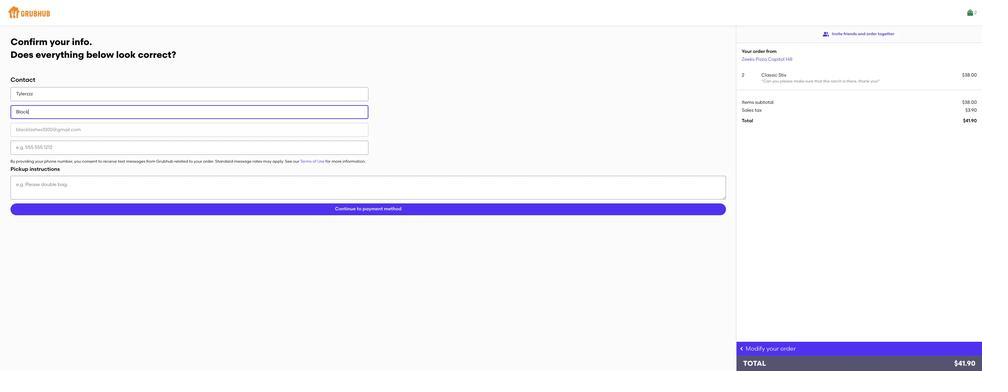 Task type: locate. For each thing, give the bounding box(es) containing it.
0 vertical spatial 2
[[974, 10, 977, 15]]

to left receive
[[98, 159, 102, 164]]

you!
[[871, 79, 878, 84]]

$38.00
[[962, 72, 977, 78], [962, 99, 977, 105]]

modify your order
[[746, 345, 796, 352]]

1 vertical spatial order
[[753, 49, 765, 54]]

to left payment on the left
[[357, 206, 362, 212]]

1 vertical spatial total
[[743, 359, 766, 368]]

you left consent
[[74, 159, 81, 164]]

total down sales
[[742, 118, 753, 124]]

standard
[[215, 159, 233, 164]]

you
[[772, 79, 779, 84], [74, 159, 81, 164]]

correct?
[[138, 49, 176, 60]]

0 vertical spatial total
[[742, 118, 753, 124]]

your inside 'confirm your info. does everything below look correct?'
[[50, 36, 70, 47]]

continue
[[335, 206, 356, 212]]

may
[[263, 159, 272, 164]]

sure
[[806, 79, 814, 84]]

2 horizontal spatial to
[[357, 206, 362, 212]]

terms of use link
[[300, 159, 325, 164]]

your order from zeeks pizza capitol hill
[[742, 49, 793, 62]]

order up pizza
[[753, 49, 765, 54]]

providing
[[16, 159, 34, 164]]

1 vertical spatial $41.90
[[954, 359, 976, 368]]

$38.00 inside $38.00 " can you please make sure that the ranch is there, thank you! "
[[962, 72, 977, 78]]

1 horizontal spatial "
[[878, 79, 880, 84]]

zeeks
[[742, 56, 755, 62]]

friends
[[844, 32, 857, 36]]

1 horizontal spatial you
[[772, 79, 779, 84]]

$41.90
[[963, 118, 977, 124], [954, 359, 976, 368]]

order right modify
[[780, 345, 796, 352]]

2 horizontal spatial order
[[866, 32, 877, 36]]

2 vertical spatial order
[[780, 345, 796, 352]]

1 horizontal spatial 2
[[974, 10, 977, 15]]

order
[[866, 32, 877, 36], [753, 49, 765, 54], [780, 345, 796, 352]]

from left grubhub
[[146, 159, 155, 164]]

your
[[742, 49, 752, 54]]

please
[[780, 79, 793, 84]]

0 vertical spatial you
[[772, 79, 779, 84]]

1 vertical spatial you
[[74, 159, 81, 164]]

and
[[858, 32, 866, 36]]

classic stix
[[761, 72, 787, 78]]

to inside 'button'
[[357, 206, 362, 212]]

2
[[974, 10, 977, 15], [742, 72, 744, 78]]

pickup instructions
[[11, 166, 60, 172]]

phone
[[44, 159, 56, 164]]

0 vertical spatial order
[[866, 32, 877, 36]]

from up zeeks pizza capitol hill link
[[766, 49, 777, 54]]

invite friends and order together
[[832, 32, 895, 36]]

Pickup instructions text field
[[11, 176, 726, 199]]

svg image
[[739, 346, 745, 351]]

" down classic
[[761, 79, 763, 84]]

0 horizontal spatial 2
[[742, 72, 744, 78]]

people icon image
[[823, 31, 829, 37]]

0 horizontal spatial from
[[146, 159, 155, 164]]

tax
[[755, 107, 762, 113]]

apply.
[[273, 159, 284, 164]]

"
[[761, 79, 763, 84], [878, 79, 880, 84]]

0 vertical spatial $38.00
[[962, 72, 977, 78]]

to
[[98, 159, 102, 164], [189, 159, 193, 164], [357, 206, 362, 212]]

2 " from the left
[[878, 79, 880, 84]]

1 $38.00 from the top
[[962, 72, 977, 78]]

instructions
[[30, 166, 60, 172]]

from
[[766, 49, 777, 54], [146, 159, 155, 164]]

0 vertical spatial $41.90
[[963, 118, 977, 124]]

from inside your order from zeeks pizza capitol hill
[[766, 49, 777, 54]]

information.
[[343, 159, 366, 164]]

1 horizontal spatial order
[[780, 345, 796, 352]]

that
[[815, 79, 822, 84]]

there,
[[847, 79, 858, 84]]

0 horizontal spatial "
[[761, 79, 763, 84]]

make
[[794, 79, 805, 84]]

receive
[[103, 159, 117, 164]]

order right and
[[866, 32, 877, 36]]

2 $38.00 from the top
[[962, 99, 977, 105]]

the
[[823, 79, 830, 84]]

total down modify
[[743, 359, 766, 368]]

1 vertical spatial from
[[146, 159, 155, 164]]

invite
[[832, 32, 843, 36]]

of
[[313, 159, 316, 164]]

to right related
[[189, 159, 193, 164]]

classic
[[761, 72, 778, 78]]

zeeks pizza capitol hill link
[[742, 56, 793, 62]]

1 horizontal spatial from
[[766, 49, 777, 54]]

more
[[332, 159, 342, 164]]

your right modify
[[767, 345, 779, 352]]

0 horizontal spatial order
[[753, 49, 765, 54]]

" right "thank"
[[878, 79, 880, 84]]

sales
[[742, 107, 754, 113]]

1 vertical spatial $38.00
[[962, 99, 977, 105]]

main navigation navigation
[[0, 0, 982, 26]]

your
[[50, 36, 70, 47], [35, 159, 43, 164], [194, 159, 202, 164], [767, 345, 779, 352]]

total
[[742, 118, 753, 124], [743, 359, 766, 368]]

subtotal
[[755, 99, 774, 105]]

can
[[763, 79, 771, 84]]

you down classic stix
[[772, 79, 779, 84]]

your up everything
[[50, 36, 70, 47]]

message
[[234, 159, 252, 164]]

hill
[[786, 56, 793, 62]]

0 vertical spatial from
[[766, 49, 777, 54]]

does
[[11, 49, 33, 60]]



Task type: vqa. For each thing, say whether or not it's contained in the screenshot.
"$38.00"
yes



Task type: describe. For each thing, give the bounding box(es) containing it.
number,
[[57, 159, 73, 164]]

sales tax
[[742, 107, 762, 113]]

is
[[843, 79, 846, 84]]

Email email field
[[11, 123, 368, 137]]

order inside invite friends and order together button
[[866, 32, 877, 36]]

$38.00 for $38.00 " can you please make sure that the ranch is there, thank you! "
[[962, 72, 977, 78]]

pickup
[[11, 166, 28, 172]]

1 vertical spatial 2
[[742, 72, 744, 78]]

thank
[[859, 79, 870, 84]]

order inside your order from zeeks pizza capitol hill
[[753, 49, 765, 54]]

stix
[[779, 72, 787, 78]]

use
[[317, 159, 325, 164]]

everything
[[36, 49, 84, 60]]

modify
[[746, 345, 765, 352]]

text
[[118, 159, 125, 164]]

invite friends and order together button
[[823, 28, 895, 40]]

pizza
[[756, 56, 767, 62]]

info.
[[72, 36, 92, 47]]

your up pickup instructions
[[35, 159, 43, 164]]

terms
[[300, 159, 312, 164]]

$38.00 " can you please make sure that the ranch is there, thank you! "
[[761, 72, 977, 84]]

1 horizontal spatial to
[[189, 159, 193, 164]]

First name text field
[[11, 87, 368, 101]]

0 horizontal spatial to
[[98, 159, 102, 164]]

2 button
[[966, 7, 977, 19]]

items subtotal
[[742, 99, 774, 105]]

1 " from the left
[[761, 79, 763, 84]]

confirm
[[11, 36, 48, 47]]

Last name text field
[[11, 105, 368, 119]]

by providing your phone number, you consent to receive text messages from grubhub related to your order. standard message rates may apply. see our terms of use for more information.
[[11, 159, 366, 164]]

capitol
[[768, 56, 785, 62]]

payment
[[363, 206, 383, 212]]

order.
[[203, 159, 214, 164]]

our
[[293, 159, 299, 164]]

$38.00 for $38.00
[[962, 99, 977, 105]]

your left order.
[[194, 159, 202, 164]]

look
[[116, 49, 136, 60]]

messages
[[126, 159, 145, 164]]

0 horizontal spatial you
[[74, 159, 81, 164]]

rates
[[252, 159, 262, 164]]

method
[[384, 206, 402, 212]]

grubhub
[[156, 159, 173, 164]]

together
[[878, 32, 895, 36]]

ranch
[[831, 79, 842, 84]]

items
[[742, 99, 754, 105]]

continue to payment method button
[[11, 203, 726, 215]]

below
[[86, 49, 114, 60]]

continue to payment method
[[335, 206, 402, 212]]

2 inside button
[[974, 10, 977, 15]]

contact
[[11, 76, 35, 84]]

you inside $38.00 " can you please make sure that the ranch is there, thank you! "
[[772, 79, 779, 84]]

confirm your info. does everything below look correct?
[[11, 36, 176, 60]]

related
[[174, 159, 188, 164]]

by
[[11, 159, 15, 164]]

for
[[326, 159, 331, 164]]

$3.90
[[965, 107, 977, 113]]

Phone telephone field
[[11, 141, 368, 155]]

consent
[[82, 159, 97, 164]]

see
[[285, 159, 292, 164]]



